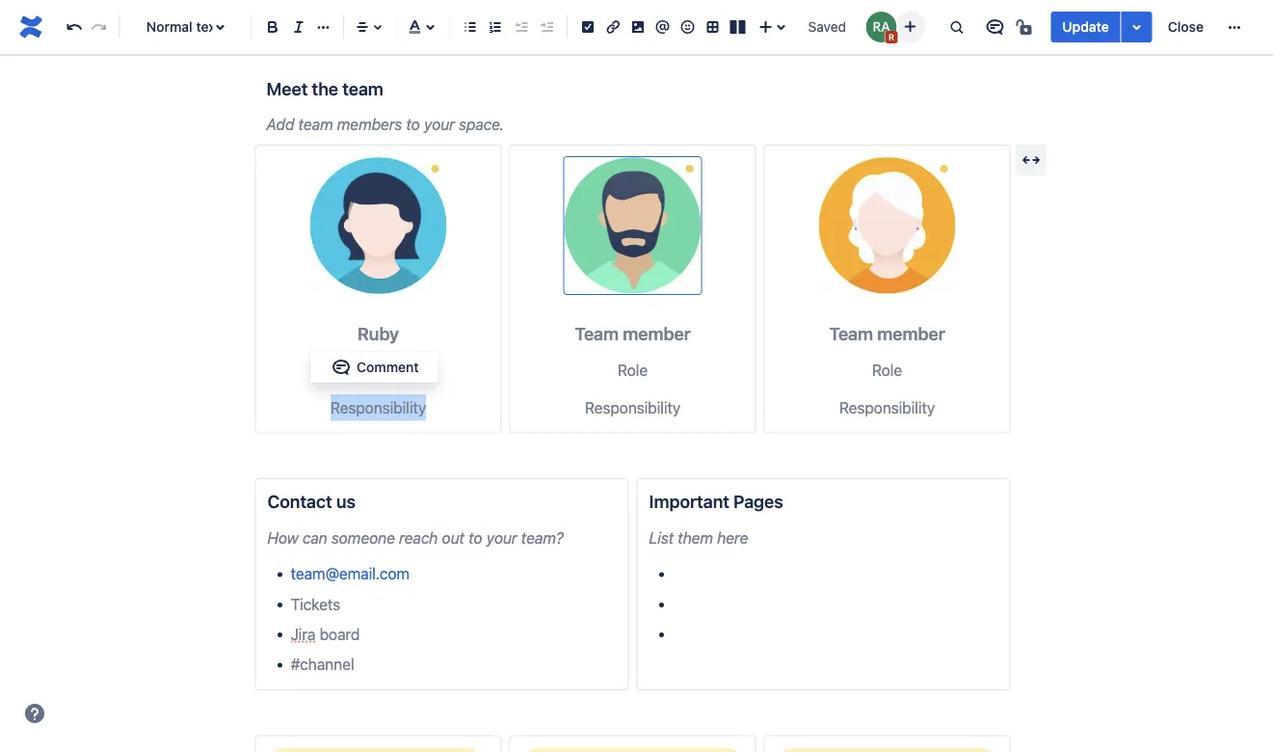 Task type: locate. For each thing, give the bounding box(es) containing it.
team
[[342, 78, 384, 99], [298, 115, 333, 134]]

indent tab image
[[535, 15, 558, 39]]

bullet list ⌘⇧8 image
[[459, 15, 482, 39]]

your left team? in the left of the page
[[487, 528, 517, 547]]

0 vertical spatial team
[[342, 78, 384, 99]]

how
[[268, 528, 299, 547]]

2 role from the left
[[872, 360, 903, 379]]

confluence image
[[15, 12, 46, 42]]

0 horizontal spatial member
[[623, 323, 691, 344]]

close
[[1168, 19, 1204, 35]]

link image
[[601, 15, 625, 39]]

them
[[678, 528, 713, 547]]

0 horizontal spatial team member
[[575, 323, 691, 344]]

board
[[320, 625, 360, 643]]

2 team from the left
[[830, 323, 874, 344]]

2 member from the left
[[878, 323, 946, 344]]

0 horizontal spatial your
[[424, 115, 455, 134]]

3 responsibility from the left
[[840, 398, 935, 417]]

2 responsibility from the left
[[585, 398, 681, 417]]

adjust update settings image
[[1126, 15, 1149, 39]]

outdent ⇧tab image
[[510, 15, 533, 39]]

1 member from the left
[[623, 323, 691, 344]]

ruby
[[358, 323, 399, 344]]

1 horizontal spatial team member
[[830, 323, 946, 344]]

your
[[424, 115, 455, 134], [487, 528, 517, 547]]

1 horizontal spatial team
[[342, 78, 384, 99]]

1 horizontal spatial role
[[872, 360, 903, 379]]

pages
[[734, 491, 784, 512]]

#channel
[[291, 655, 354, 674]]

your left the space.
[[424, 115, 455, 134]]

to right the members
[[406, 115, 420, 134]]

0 vertical spatial to
[[406, 115, 420, 134]]

1 horizontal spatial responsibility
[[585, 398, 681, 417]]

0 horizontal spatial team
[[575, 323, 619, 344]]

list
[[649, 528, 674, 547]]

1 vertical spatial team
[[298, 115, 333, 134]]

action item image
[[577, 15, 600, 39]]

1 vertical spatial your
[[487, 528, 517, 547]]

to right out
[[469, 528, 483, 547]]

jira
[[291, 625, 316, 643]]

member
[[623, 323, 691, 344], [878, 323, 946, 344]]

contact
[[268, 491, 332, 512]]

0 horizontal spatial to
[[406, 115, 420, 134]]

to
[[406, 115, 420, 134], [469, 528, 483, 547]]

comment image
[[330, 356, 353, 379]]

important
[[649, 491, 730, 512]]

1 horizontal spatial your
[[487, 528, 517, 547]]

team member
[[575, 323, 691, 344], [830, 323, 946, 344]]

1 vertical spatial to
[[469, 528, 483, 547]]

saved
[[808, 19, 847, 35]]

role
[[618, 360, 648, 379], [872, 360, 903, 379]]

normal text button
[[128, 6, 243, 48]]

0 horizontal spatial role
[[618, 360, 648, 379]]

here
[[717, 528, 749, 547]]

members
[[337, 115, 402, 134]]

1 horizontal spatial team
[[830, 323, 874, 344]]

go wide image
[[1020, 148, 1043, 172]]

comment
[[357, 359, 419, 375]]

team
[[575, 323, 619, 344], [830, 323, 874, 344]]

0 vertical spatial your
[[424, 115, 455, 134]]

add
[[267, 115, 294, 134]]

0 horizontal spatial team
[[298, 115, 333, 134]]

team up the members
[[342, 78, 384, 99]]

the
[[312, 78, 338, 99]]

comment button
[[318, 356, 431, 379]]

2 horizontal spatial responsibility
[[840, 398, 935, 417]]

space.
[[459, 115, 505, 134]]

text
[[196, 19, 221, 35]]

team right add
[[298, 115, 333, 134]]

update button
[[1051, 12, 1121, 42]]

0 horizontal spatial responsibility
[[331, 398, 426, 417]]

jira board
[[291, 625, 360, 643]]

redo ⌘⇧z image
[[87, 15, 111, 39]]

normal
[[146, 19, 193, 35]]

bold ⌘b image
[[261, 15, 284, 39]]

responsibility
[[331, 398, 426, 417], [585, 398, 681, 417], [840, 398, 935, 417]]

undo ⌘z image
[[63, 15, 86, 39]]

1 horizontal spatial member
[[878, 323, 946, 344]]

1 team from the left
[[575, 323, 619, 344]]



Task type: describe. For each thing, give the bounding box(es) containing it.
mention image
[[651, 15, 675, 39]]

normal text
[[146, 19, 221, 35]]

lead
[[362, 360, 395, 379]]

more formatting image
[[312, 15, 335, 39]]

comment icon image
[[984, 15, 1007, 39]]

out
[[442, 528, 465, 547]]

emoji image
[[676, 15, 700, 39]]

us
[[336, 491, 356, 512]]

important pages
[[649, 491, 784, 512]]

contact us
[[268, 491, 356, 512]]

add team members to your space.
[[267, 115, 505, 134]]

1 team member from the left
[[575, 323, 691, 344]]

meet
[[267, 78, 308, 99]]

layouts image
[[726, 15, 750, 39]]

1 responsibility from the left
[[331, 398, 426, 417]]

update
[[1063, 19, 1109, 35]]

help image
[[23, 702, 46, 725]]

tickets
[[291, 595, 340, 613]]

can
[[303, 528, 328, 547]]

ruby anderson image
[[866, 12, 897, 42]]

find and replace image
[[945, 15, 968, 39]]

more image
[[1224, 15, 1247, 39]]

how can someone reach out to your team?
[[268, 528, 564, 547]]

table image
[[701, 15, 725, 39]]

align center image
[[351, 15, 374, 39]]

reach
[[399, 528, 438, 547]]

invite to edit image
[[899, 15, 922, 38]]

italic ⌘i image
[[287, 15, 310, 39]]

2 team member from the left
[[830, 323, 946, 344]]

1 role from the left
[[618, 360, 648, 379]]

list them here
[[649, 528, 749, 547]]

add image, video, or file image
[[626, 15, 650, 39]]

close button
[[1157, 12, 1216, 42]]

no restrictions image
[[1015, 15, 1038, 39]]

team@email.com
[[291, 564, 410, 583]]

meet the team
[[267, 78, 384, 99]]

confluence image
[[15, 12, 46, 42]]

team?
[[521, 528, 564, 547]]

someone
[[332, 528, 395, 547]]

numbered list ⌘⇧7 image
[[484, 15, 507, 39]]

team@email.com link
[[291, 564, 410, 583]]

1 horizontal spatial to
[[469, 528, 483, 547]]



Task type: vqa. For each thing, say whether or not it's contained in the screenshot.
the middle Responsibility
yes



